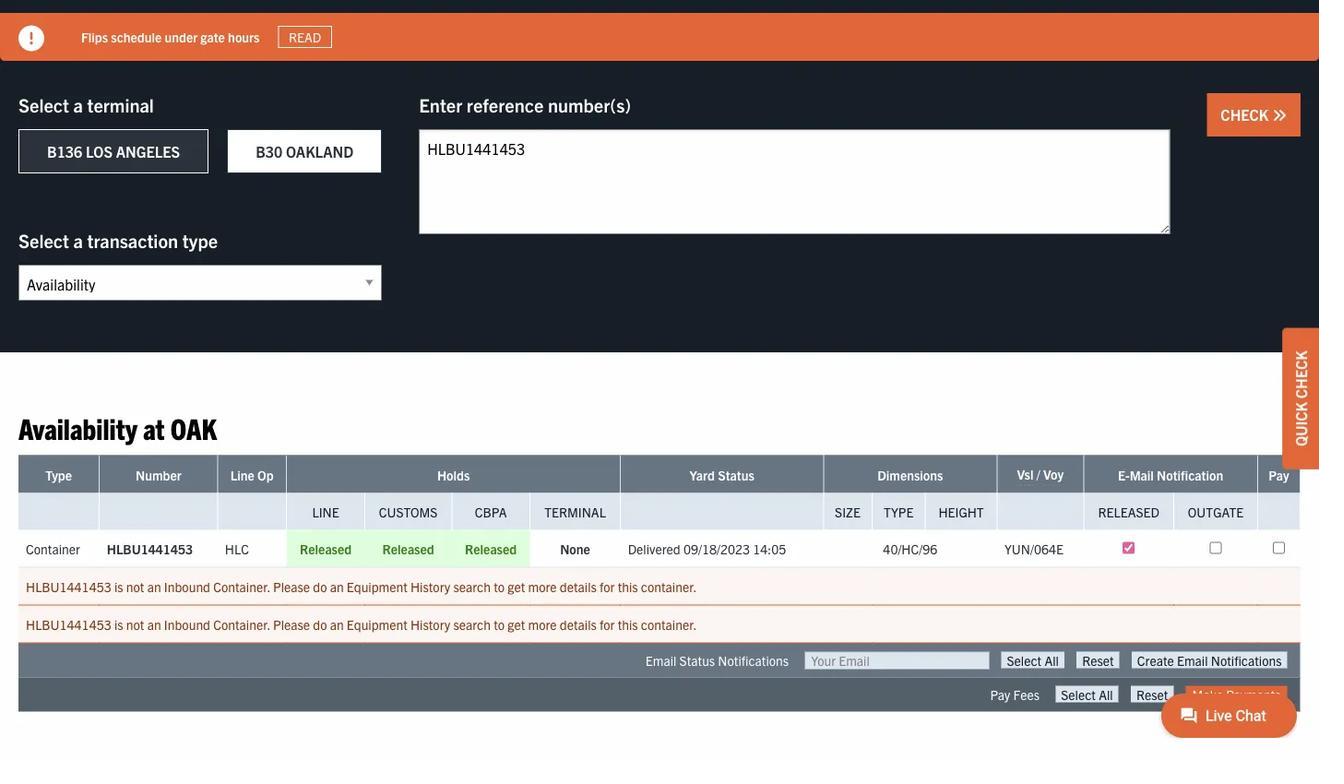Task type: vqa. For each thing, say whether or not it's contained in the screenshot.
147
no



Task type: describe. For each thing, give the bounding box(es) containing it.
2 container. from the top
[[213, 616, 270, 633]]

line op
[[231, 467, 274, 484]]

2 hlbu1441453 is not an inbound container. please do an equipment history search to get more details for this container. from the top
[[26, 616, 697, 633]]

under
[[165, 29, 198, 45]]

make payments link
[[1187, 687, 1288, 704]]

0 vertical spatial hlbu1441453
[[107, 541, 193, 557]]

oakland
[[286, 143, 354, 161]]

1 more from the top
[[528, 579, 557, 595]]

1 get from the top
[[508, 579, 525, 595]]

e-
[[1119, 467, 1130, 484]]

2 do from the top
[[313, 616, 327, 633]]

2 this from the top
[[618, 616, 638, 633]]

2 equipment from the top
[[347, 616, 408, 633]]

a for terminal
[[73, 93, 83, 116]]

1 equipment from the top
[[347, 579, 408, 595]]

0 vertical spatial solid image
[[18, 26, 44, 52]]

select for select a terminal
[[18, 93, 69, 116]]

1 please from the top
[[273, 579, 310, 595]]

released down customs
[[383, 541, 434, 557]]

1 vertical spatial hlbu1441453
[[26, 579, 111, 595]]

b30
[[256, 143, 283, 161]]

oak
[[171, 410, 217, 446]]

quick check
[[1292, 351, 1311, 447]]

1 search from the top
[[454, 579, 491, 595]]

2 search from the top
[[454, 616, 491, 633]]

2 get from the top
[[508, 616, 525, 633]]

vsl
[[1018, 466, 1034, 483]]

1 not from the top
[[126, 579, 144, 595]]

hlc
[[225, 541, 249, 557]]

solid image inside check button
[[1273, 108, 1288, 123]]

2 inbound from the top
[[164, 616, 210, 633]]

/
[[1037, 466, 1041, 483]]

voy
[[1044, 466, 1064, 483]]

1 for from the top
[[600, 579, 615, 595]]

2 please from the top
[[273, 616, 310, 633]]

at
[[143, 410, 165, 446]]

2 is from the top
[[114, 616, 123, 633]]

type
[[183, 229, 218, 252]]

delivered 09/18/2023 14:05
[[628, 541, 787, 557]]

2 container. from the top
[[641, 616, 697, 633]]

1 container. from the top
[[213, 579, 270, 595]]

quick check link
[[1283, 328, 1320, 470]]

released down e-
[[1099, 504, 1160, 520]]

released right hlc
[[300, 541, 352, 557]]

flips
[[81, 29, 108, 45]]

status for yard
[[718, 467, 755, 484]]

yard status
[[690, 467, 755, 484]]

yun/064e
[[1005, 541, 1064, 557]]

container
[[26, 541, 80, 557]]

1 this from the top
[[618, 579, 638, 595]]

line for line op
[[231, 467, 255, 484]]

customs
[[379, 504, 438, 520]]

1 vertical spatial check
[[1292, 351, 1311, 399]]

Your Email email field
[[805, 652, 990, 670]]

2 details from the top
[[560, 616, 597, 633]]

1 to from the top
[[494, 579, 505, 595]]

availability
[[18, 410, 137, 446]]

14:05
[[753, 541, 787, 557]]

1 history from the top
[[411, 579, 451, 595]]

2 to from the top
[[494, 616, 505, 633]]



Task type: locate. For each thing, give the bounding box(es) containing it.
select for select a transaction type
[[18, 229, 69, 252]]

1 vertical spatial for
[[600, 616, 615, 633]]

gate
[[201, 29, 225, 45]]

1 vertical spatial details
[[560, 616, 597, 633]]

1 select from the top
[[18, 93, 69, 116]]

op
[[258, 467, 274, 484]]

released down 'cbpa'
[[465, 541, 517, 557]]

check button
[[1208, 94, 1301, 137]]

2 select from the top
[[18, 229, 69, 252]]

status right "email"
[[680, 652, 715, 669]]

status for email
[[680, 652, 715, 669]]

angeles
[[116, 143, 180, 161]]

0 horizontal spatial solid image
[[18, 26, 44, 52]]

container. down delivered
[[641, 579, 697, 595]]

fees
[[1014, 687, 1040, 703]]

1 vertical spatial do
[[313, 616, 327, 633]]

1 vertical spatial more
[[528, 616, 557, 633]]

do
[[313, 579, 327, 595], [313, 616, 327, 633]]

container.
[[641, 579, 697, 595], [641, 616, 697, 633]]

0 horizontal spatial pay
[[991, 687, 1011, 703]]

1 vertical spatial solid image
[[1273, 108, 1288, 123]]

1 vertical spatial status
[[680, 652, 715, 669]]

0 horizontal spatial line
[[231, 467, 255, 484]]

yard
[[690, 467, 715, 484]]

solid image
[[18, 26, 44, 52], [1273, 108, 1288, 123]]

1 horizontal spatial solid image
[[1273, 108, 1288, 123]]

1 horizontal spatial type
[[884, 504, 914, 520]]

1 vertical spatial not
[[126, 616, 144, 633]]

holds
[[437, 467, 470, 484]]

released
[[1099, 504, 1160, 520], [300, 541, 352, 557], [383, 541, 434, 557], [465, 541, 517, 557]]

0 vertical spatial more
[[528, 579, 557, 595]]

2 for from the top
[[600, 616, 615, 633]]

1 vertical spatial history
[[411, 616, 451, 633]]

pay left fees at right bottom
[[991, 687, 1011, 703]]

0 vertical spatial this
[[618, 579, 638, 595]]

hlbu1441453
[[107, 541, 193, 557], [26, 579, 111, 595], [26, 616, 111, 633]]

container. up "email"
[[641, 616, 697, 633]]

0 vertical spatial not
[[126, 579, 144, 595]]

1 is from the top
[[114, 579, 123, 595]]

1 container. from the top
[[641, 579, 697, 595]]

terminal
[[545, 504, 606, 520]]

1 a from the top
[[73, 93, 83, 116]]

1 vertical spatial this
[[618, 616, 638, 633]]

hours
[[228, 29, 260, 45]]

select
[[18, 93, 69, 116], [18, 229, 69, 252]]

more
[[528, 579, 557, 595], [528, 616, 557, 633]]

1 vertical spatial select
[[18, 229, 69, 252]]

1 horizontal spatial check
[[1292, 351, 1311, 399]]

b136
[[47, 143, 82, 161]]

2 more from the top
[[528, 616, 557, 633]]

size
[[835, 504, 861, 520]]

details
[[560, 579, 597, 595], [560, 616, 597, 633]]

09/18/2023
[[684, 541, 750, 557]]

1 horizontal spatial status
[[718, 467, 755, 484]]

equipment
[[347, 579, 408, 595], [347, 616, 408, 633]]

e-mail notification
[[1119, 467, 1224, 484]]

2 not from the top
[[126, 616, 144, 633]]

reference
[[467, 93, 544, 116]]

1 vertical spatial a
[[73, 229, 83, 252]]

to
[[494, 579, 505, 595], [494, 616, 505, 633]]

a for transaction
[[73, 229, 83, 252]]

0 vertical spatial select
[[18, 93, 69, 116]]

pay right notification
[[1269, 467, 1290, 484]]

select up b136 at the left
[[18, 93, 69, 116]]

this
[[618, 579, 638, 595], [618, 616, 638, 633]]

select a transaction type
[[18, 229, 218, 252]]

type
[[45, 467, 72, 484], [884, 504, 914, 520]]

0 vertical spatial container.
[[213, 579, 270, 595]]

line for line
[[312, 504, 339, 520]]

search
[[454, 579, 491, 595], [454, 616, 491, 633]]

1 vertical spatial is
[[114, 616, 123, 633]]

notifications
[[718, 652, 789, 669]]

a left the terminal at the top left of page
[[73, 93, 83, 116]]

a
[[73, 93, 83, 116], [73, 229, 83, 252]]

1 vertical spatial get
[[508, 616, 525, 633]]

number(s)
[[548, 93, 631, 116]]

b30 oakland
[[256, 143, 354, 161]]

0 horizontal spatial status
[[680, 652, 715, 669]]

0 horizontal spatial type
[[45, 467, 72, 484]]

40/hc/96
[[884, 541, 938, 557]]

for
[[600, 579, 615, 595], [600, 616, 615, 633]]

make payments
[[1193, 687, 1282, 703]]

pay fees
[[991, 687, 1040, 703]]

flips schedule under gate hours
[[81, 29, 260, 45]]

2 vertical spatial hlbu1441453
[[26, 616, 111, 633]]

1 horizontal spatial line
[[312, 504, 339, 520]]

hlbu1441453 is not an inbound container. please do an equipment history search to get more details for this container.
[[26, 579, 697, 595], [26, 616, 697, 633]]

0 vertical spatial to
[[494, 579, 505, 595]]

0 vertical spatial line
[[231, 467, 255, 484]]

Enter reference number(s) text field
[[419, 130, 1171, 235]]

get
[[508, 579, 525, 595], [508, 616, 525, 633]]

type down 'availability'
[[45, 467, 72, 484]]

type down dimensions
[[884, 504, 914, 520]]

1 vertical spatial equipment
[[347, 616, 408, 633]]

1 horizontal spatial pay
[[1269, 467, 1290, 484]]

read
[[289, 29, 321, 46]]

2 a from the top
[[73, 229, 83, 252]]

outgate
[[1189, 504, 1244, 520]]

pay
[[1269, 467, 1290, 484], [991, 687, 1011, 703]]

0 vertical spatial search
[[454, 579, 491, 595]]

1 vertical spatial to
[[494, 616, 505, 633]]

0 horizontal spatial check
[[1221, 106, 1273, 124]]

None checkbox
[[1123, 543, 1135, 555], [1274, 543, 1286, 555], [1123, 543, 1135, 555], [1274, 543, 1286, 555]]

quick
[[1292, 402, 1311, 447]]

inbound
[[164, 579, 210, 595], [164, 616, 210, 633]]

1 vertical spatial pay
[[991, 687, 1011, 703]]

1 vertical spatial hlbu1441453 is not an inbound container. please do an equipment history search to get more details for this container.
[[26, 616, 697, 633]]

0 vertical spatial a
[[73, 93, 83, 116]]

enter
[[419, 93, 463, 116]]

check inside button
[[1221, 106, 1273, 124]]

vsl / voy
[[1018, 466, 1064, 483]]

1 vertical spatial container.
[[641, 616, 697, 633]]

pay for pay fees
[[991, 687, 1011, 703]]

cbpa
[[475, 504, 507, 520]]

delivered
[[628, 541, 681, 557]]

1 vertical spatial inbound
[[164, 616, 210, 633]]

enter reference number(s)
[[419, 93, 631, 116]]

not
[[126, 579, 144, 595], [126, 616, 144, 633]]

please
[[273, 579, 310, 595], [273, 616, 310, 633]]

dimensions
[[878, 467, 944, 484]]

line
[[231, 467, 255, 484], [312, 504, 339, 520]]

payments
[[1227, 687, 1282, 703]]

0 vertical spatial inbound
[[164, 579, 210, 595]]

0 vertical spatial pay
[[1269, 467, 1290, 484]]

0 vertical spatial get
[[508, 579, 525, 595]]

mail
[[1130, 467, 1155, 484]]

2 history from the top
[[411, 616, 451, 633]]

number
[[136, 467, 181, 484]]

none
[[560, 541, 591, 557]]

pay for pay
[[1269, 467, 1290, 484]]

history
[[411, 579, 451, 595], [411, 616, 451, 633]]

0 vertical spatial is
[[114, 579, 123, 595]]

0 vertical spatial history
[[411, 579, 451, 595]]

0 vertical spatial do
[[313, 579, 327, 595]]

0 vertical spatial for
[[600, 579, 615, 595]]

0 vertical spatial please
[[273, 579, 310, 595]]

1 vertical spatial line
[[312, 504, 339, 520]]

height
[[939, 504, 985, 520]]

1 vertical spatial search
[[454, 616, 491, 633]]

availability at oak
[[18, 410, 217, 446]]

1 vertical spatial please
[[273, 616, 310, 633]]

0 vertical spatial type
[[45, 467, 72, 484]]

transaction
[[87, 229, 178, 252]]

status
[[718, 467, 755, 484], [680, 652, 715, 669]]

los
[[86, 143, 113, 161]]

terminal
[[87, 93, 154, 116]]

0 vertical spatial status
[[718, 467, 755, 484]]

1 vertical spatial container.
[[213, 616, 270, 633]]

0 vertical spatial hlbu1441453 is not an inbound container. please do an equipment history search to get more details for this container.
[[26, 579, 697, 595]]

0 vertical spatial container.
[[641, 579, 697, 595]]

a left transaction
[[73, 229, 83, 252]]

check
[[1221, 106, 1273, 124], [1292, 351, 1311, 399]]

line left customs
[[312, 504, 339, 520]]

status right yard
[[718, 467, 755, 484]]

1 inbound from the top
[[164, 579, 210, 595]]

email
[[646, 652, 677, 669]]

read link
[[278, 26, 332, 49]]

container.
[[213, 579, 270, 595], [213, 616, 270, 633]]

an
[[147, 579, 161, 595], [330, 579, 344, 595], [147, 616, 161, 633], [330, 616, 344, 633]]

schedule
[[111, 29, 162, 45]]

0 vertical spatial details
[[560, 579, 597, 595]]

b136 los angeles
[[47, 143, 180, 161]]

1 hlbu1441453 is not an inbound container. please do an equipment history search to get more details for this container. from the top
[[26, 579, 697, 595]]

None checkbox
[[1210, 543, 1222, 555]]

0 vertical spatial check
[[1221, 106, 1273, 124]]

1 do from the top
[[313, 579, 327, 595]]

line left op
[[231, 467, 255, 484]]

1 details from the top
[[560, 579, 597, 595]]

select a terminal
[[18, 93, 154, 116]]

select left transaction
[[18, 229, 69, 252]]

email status notifications
[[646, 652, 789, 669]]

None button
[[1002, 652, 1065, 669], [1077, 652, 1120, 669], [1132, 652, 1288, 669], [1056, 687, 1119, 703], [1131, 687, 1174, 703], [1002, 652, 1065, 669], [1077, 652, 1120, 669], [1132, 652, 1288, 669], [1056, 687, 1119, 703], [1131, 687, 1174, 703]]

make
[[1193, 687, 1224, 703]]

1 vertical spatial type
[[884, 504, 914, 520]]

notification
[[1157, 467, 1224, 484]]

is
[[114, 579, 123, 595], [114, 616, 123, 633]]

0 vertical spatial equipment
[[347, 579, 408, 595]]



